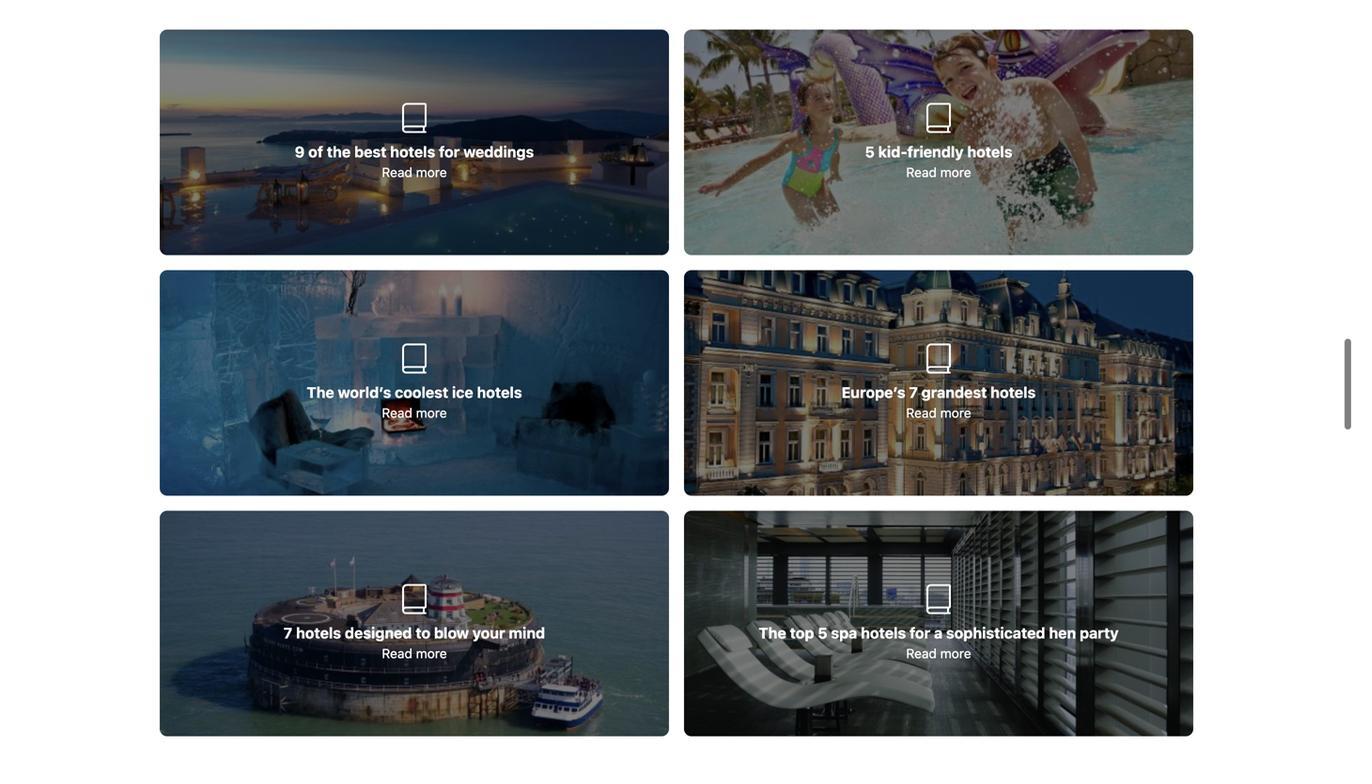 Task type: describe. For each thing, give the bounding box(es) containing it.
world's
[[338, 384, 391, 401]]

the world's coolest ice hotels image
[[160, 270, 669, 496]]

hotels inside the top 5 spa hotels for a sophisticated hen party read more
[[861, 624, 906, 642]]

more inside 5 kid-friendly hotels read more
[[940, 165, 971, 180]]

your
[[472, 624, 505, 642]]

the top 5 spa hotels for a sophisticated hen party image
[[684, 511, 1193, 736]]

5 kid-friendly hotels image
[[684, 30, 1193, 255]]

9 of the best hotels for weddings image
[[160, 30, 669, 255]]

hotels inside 5 kid-friendly hotels read more
[[967, 143, 1013, 161]]

7 hotels designed to blow your mind read more
[[284, 624, 545, 661]]

hotels inside 7 hotels designed to blow your mind read more
[[296, 624, 341, 642]]

read inside the world's coolest ice hotels read more
[[382, 405, 412, 421]]

9
[[295, 143, 305, 161]]

top
[[790, 624, 814, 642]]

for for a
[[910, 624, 931, 642]]

europe's 7 grandest hotels image
[[684, 270, 1193, 496]]

read inside the top 5 spa hotels for a sophisticated hen party read more
[[906, 646, 937, 661]]

weddings
[[463, 143, 534, 161]]

the world's coolest ice hotels read more
[[307, 384, 522, 421]]

kid-
[[878, 143, 907, 161]]

blow
[[434, 624, 469, 642]]

7 inside 7 hotels designed to blow your mind read more
[[284, 624, 292, 642]]

friendly
[[907, 143, 964, 161]]

read inside 7 hotels designed to blow your mind read more
[[382, 646, 412, 661]]

ice
[[452, 384, 473, 401]]

hotels inside europe's 7 grandest hotels read more
[[991, 384, 1036, 401]]

coolest
[[395, 384, 448, 401]]

europe's
[[842, 384, 906, 401]]

to
[[416, 624, 431, 642]]

the for the top 5 spa hotels for a sophisticated hen party
[[759, 624, 786, 642]]

more inside 7 hotels designed to blow your mind read more
[[416, 646, 447, 661]]



Task type: locate. For each thing, give the bounding box(es) containing it.
the for the world's coolest ice hotels
[[307, 384, 334, 401]]

read
[[382, 165, 412, 180], [906, 165, 937, 180], [382, 405, 412, 421], [906, 405, 937, 421], [382, 646, 412, 661], [906, 646, 937, 661]]

more inside the world's coolest ice hotels read more
[[416, 405, 447, 421]]

a
[[934, 624, 943, 642]]

read down grandest
[[906, 405, 937, 421]]

more inside the top 5 spa hotels for a sophisticated hen party read more
[[940, 646, 971, 661]]

hotels right friendly
[[967, 143, 1013, 161]]

mind
[[509, 624, 545, 642]]

0 vertical spatial the
[[307, 384, 334, 401]]

spa
[[831, 624, 857, 642]]

for
[[439, 143, 460, 161], [910, 624, 931, 642]]

hotels left the designed
[[296, 624, 341, 642]]

9 of the best hotels for weddings read more
[[295, 143, 534, 180]]

1 horizontal spatial 5
[[865, 143, 875, 161]]

1 vertical spatial the
[[759, 624, 786, 642]]

best
[[354, 143, 387, 161]]

5 left kid-
[[865, 143, 875, 161]]

hen
[[1049, 624, 1076, 642]]

hotels right grandest
[[991, 384, 1036, 401]]

more inside 9 of the best hotels for weddings read more
[[416, 165, 447, 180]]

more
[[416, 165, 447, 180], [940, 165, 971, 180], [416, 405, 447, 421], [940, 405, 971, 421], [416, 646, 447, 661], [940, 646, 971, 661]]

grandest
[[922, 384, 987, 401]]

the
[[327, 143, 351, 161]]

0 vertical spatial 7
[[909, 384, 918, 401]]

7 hotels designed to blow your mind image
[[160, 511, 669, 736]]

5 inside the top 5 spa hotels for a sophisticated hen party read more
[[818, 624, 828, 642]]

1 vertical spatial 5
[[818, 624, 828, 642]]

7
[[909, 384, 918, 401], [284, 624, 292, 642]]

the left top at the right
[[759, 624, 786, 642]]

7 inside europe's 7 grandest hotels read more
[[909, 384, 918, 401]]

for for weddings
[[439, 143, 460, 161]]

hotels right the ice
[[477, 384, 522, 401]]

for left 'weddings'
[[439, 143, 460, 161]]

0 vertical spatial for
[[439, 143, 460, 161]]

5
[[865, 143, 875, 161], [818, 624, 828, 642]]

0 horizontal spatial for
[[439, 143, 460, 161]]

read down the designed
[[382, 646, 412, 661]]

read down best
[[382, 165, 412, 180]]

sophisticated
[[946, 624, 1046, 642]]

5 kid-friendly hotels read more
[[865, 143, 1013, 180]]

0 horizontal spatial 5
[[818, 624, 828, 642]]

1 vertical spatial 7
[[284, 624, 292, 642]]

1 vertical spatial for
[[910, 624, 931, 642]]

read down a
[[906, 646, 937, 661]]

hotels
[[390, 143, 435, 161], [967, 143, 1013, 161], [477, 384, 522, 401], [991, 384, 1036, 401], [296, 624, 341, 642], [861, 624, 906, 642]]

hotels right the spa
[[861, 624, 906, 642]]

0 horizontal spatial the
[[307, 384, 334, 401]]

5 inside 5 kid-friendly hotels read more
[[865, 143, 875, 161]]

for inside the top 5 spa hotels for a sophisticated hen party read more
[[910, 624, 931, 642]]

europe's 7 grandest hotels read more
[[842, 384, 1036, 421]]

hotels right best
[[390, 143, 435, 161]]

read inside europe's 7 grandest hotels read more
[[906, 405, 937, 421]]

the top 5 spa hotels for a sophisticated hen party read more
[[759, 624, 1119, 661]]

the
[[307, 384, 334, 401], [759, 624, 786, 642]]

read down coolest at the left bottom of page
[[382, 405, 412, 421]]

the left world's
[[307, 384, 334, 401]]

the inside the world's coolest ice hotels read more
[[307, 384, 334, 401]]

1 horizontal spatial the
[[759, 624, 786, 642]]

0 vertical spatial 5
[[865, 143, 875, 161]]

the inside the top 5 spa hotels for a sophisticated hen party read more
[[759, 624, 786, 642]]

party
[[1080, 624, 1119, 642]]

5 right top at the right
[[818, 624, 828, 642]]

designed
[[345, 624, 412, 642]]

more inside europe's 7 grandest hotels read more
[[940, 405, 971, 421]]

read down friendly
[[906, 165, 937, 180]]

1 horizontal spatial 7
[[909, 384, 918, 401]]

for left a
[[910, 624, 931, 642]]

read inside 5 kid-friendly hotels read more
[[906, 165, 937, 180]]

0 horizontal spatial 7
[[284, 624, 292, 642]]

read inside 9 of the best hotels for weddings read more
[[382, 165, 412, 180]]

1 horizontal spatial for
[[910, 624, 931, 642]]

7 left the designed
[[284, 624, 292, 642]]

for inside 9 of the best hotels for weddings read more
[[439, 143, 460, 161]]

7 right europe's
[[909, 384, 918, 401]]

of
[[308, 143, 323, 161]]

hotels inside the world's coolest ice hotels read more
[[477, 384, 522, 401]]

hotels inside 9 of the best hotels for weddings read more
[[390, 143, 435, 161]]



Task type: vqa. For each thing, say whether or not it's contained in the screenshot.
hotels in 9 of the best hotels for weddings Read more
yes



